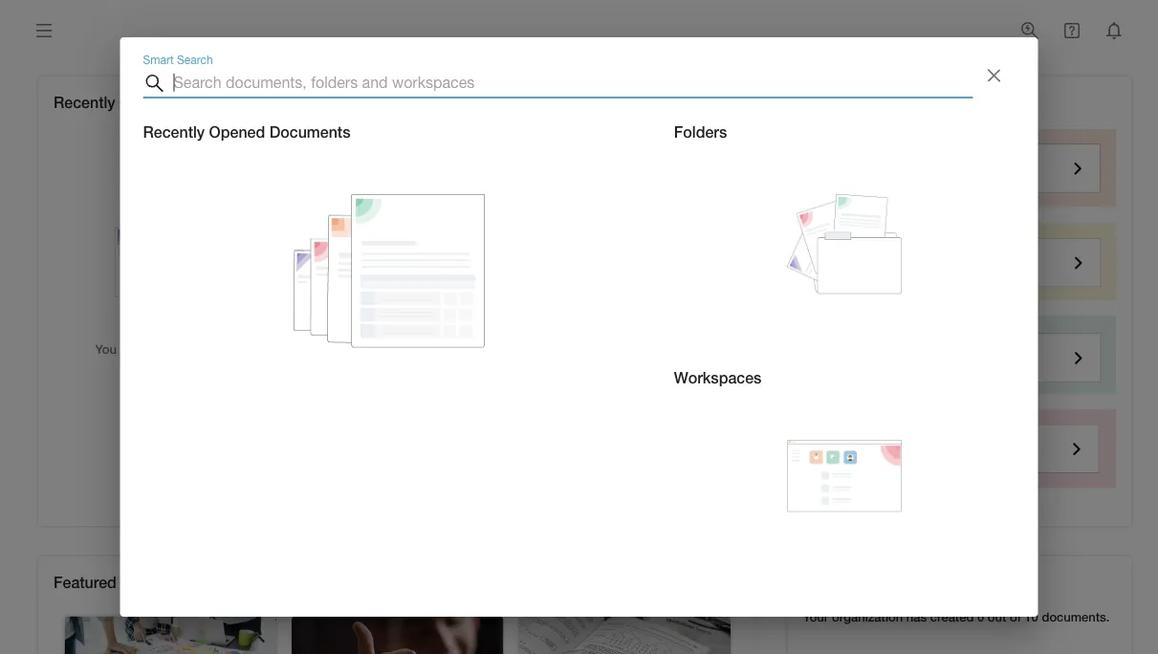 Task type: describe. For each thing, give the bounding box(es) containing it.
updates
[[876, 93, 935, 111]]

Search documents, folders and workspaces text field
[[174, 68, 974, 99]]

your
[[803, 610, 829, 625]]

bit tips & updates
[[803, 93, 935, 111]]

opened
[[166, 342, 209, 357]]

folders
[[675, 123, 728, 141]]

featured
[[54, 574, 117, 592]]

0 vertical spatial recently opened documents
[[54, 93, 261, 111]]

0
[[978, 610, 985, 625]]

yet.
[[305, 342, 326, 357]]

dialog containing recently opened documents
[[120, 37, 1039, 617]]

&
[[861, 93, 871, 111]]

1 vertical spatial recently opened documents
[[143, 123, 351, 141]]

of
[[1011, 610, 1022, 625]]

tips
[[827, 93, 857, 111]]

0 horizontal spatial recently
[[54, 93, 115, 111]]

latest activities
[[428, 93, 541, 111]]

you
[[95, 342, 117, 357]]

created
[[931, 610, 975, 625]]

bit
[[803, 93, 823, 111]]

0 vertical spatial documents
[[180, 93, 261, 111]]

workspaces
[[675, 369, 762, 387]]

search
[[177, 53, 213, 66]]

has
[[907, 610, 928, 625]]

0 horizontal spatial opened
[[120, 93, 176, 111]]

latest
[[428, 93, 472, 111]]

your organization has created 0 out of 10 documents.
[[803, 610, 1111, 625]]

out
[[988, 610, 1007, 625]]



Task type: locate. For each thing, give the bounding box(es) containing it.
activities
[[477, 93, 541, 111]]

1 vertical spatial recently
[[143, 123, 205, 141]]

opened down the smart
[[120, 93, 176, 111]]

opened inside dialog
[[209, 123, 265, 141]]

recently opened documents down the smart
[[54, 93, 261, 111]]

any
[[213, 342, 233, 357]]

recently
[[54, 93, 115, 111], [143, 123, 205, 141]]

templates
[[121, 574, 193, 592]]

documents
[[237, 342, 301, 357]]

featured templates
[[54, 574, 193, 592]]

documents.
[[1043, 610, 1111, 625]]

1 vertical spatial opened
[[209, 123, 265, 141]]

dialog
[[120, 37, 1039, 617]]

smart
[[143, 53, 174, 66]]

1 horizontal spatial documents
[[270, 123, 351, 141]]

haven't
[[120, 342, 162, 357]]

0 vertical spatial opened
[[120, 93, 176, 111]]

opened down search
[[209, 123, 265, 141]]

documents
[[180, 93, 261, 111], [270, 123, 351, 141]]

0 vertical spatial recently
[[54, 93, 115, 111]]

📞 customer satisfaction survey image
[[292, 617, 504, 655]]

👩🏻💻transition plan template image
[[65, 617, 277, 655]]

1 vertical spatial documents
[[270, 123, 351, 141]]

recently opened documents
[[54, 93, 261, 111], [143, 123, 351, 141]]

recently opened documents down search
[[143, 123, 351, 141]]

0 horizontal spatial documents
[[180, 93, 261, 111]]

documents inside dialog
[[270, 123, 351, 141]]

10
[[1025, 610, 1039, 625]]

smart search
[[143, 53, 213, 66]]

organization
[[833, 610, 904, 625]]

you haven't opened any documents yet.
[[95, 342, 326, 357]]

1 horizontal spatial opened
[[209, 123, 265, 141]]

opened
[[120, 93, 176, 111], [209, 123, 265, 141]]

🎓thesis image
[[519, 617, 731, 655]]

1 horizontal spatial recently
[[143, 123, 205, 141]]



Task type: vqa. For each thing, say whether or not it's contained in the screenshot.
dialog
yes



